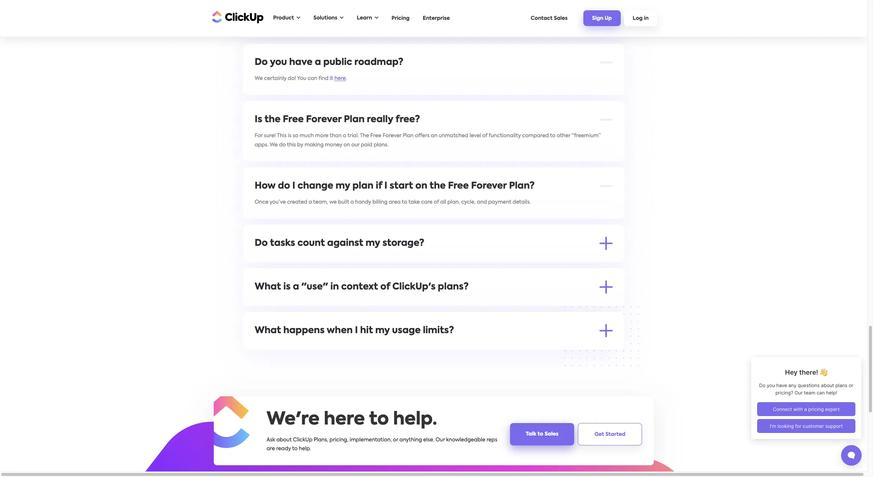 Task type: describe. For each thing, give the bounding box(es) containing it.
you inside you'll still be able to use clickup, and we'll let you know as soon as a limit is reached. we're happy to provide a grace period to find the plan that works for you!
[[369, 344, 378, 349]]

0 horizontal spatial in
[[331, 282, 339, 292]]

at
[[308, 9, 314, 15]]

1 vertical spatial is
[[284, 282, 291, 292]]

the inside you'll still be able to use clickup, and we'll let you know as soon as a limit is reached. we're happy to provide a grace period to find the plan that works for you!
[[583, 344, 592, 349]]

a left team,
[[309, 200, 312, 205]]

how do i change my plan if i start on the free forever plan?
[[255, 182, 535, 191]]

cancel
[[290, 9, 307, 15]]

do tasks count against my storage?
[[255, 239, 425, 248]]

be inside you'll still be able to use clickup, and we'll let you know as soon as a limit is reached. we're happy to provide a grace period to find the plan that works for you!
[[279, 344, 285, 349]]

2 won't from the left
[[567, 310, 581, 315]]

talk
[[526, 432, 537, 437]]

create
[[273, 319, 290, 324]]

0 horizontal spatial i
[[293, 182, 296, 191]]

features,
[[389, 300, 411, 306]]

which
[[431, 319, 446, 324]]

or inside ask about clickup plans, pricing, implementation, or anything else. our knowledgeable reps are ready to help.
[[393, 437, 399, 442]]

do inside "uses" are intended as a demonstration of paid plan features, allowing you to explore their value for your workflows. uses are cumulative throughout a workspace and they do not reset or count down. when you reach a use limit, you won't lose any data, but you won't be able to edit or create new items with that feature. you can find a breakdown which features have usage limits
[[343, 310, 350, 315]]

this
[[287, 142, 296, 147]]

demonstration
[[318, 300, 356, 306]]

money
[[325, 142, 343, 147]]

a down down.
[[396, 319, 399, 324]]

to inside for sure! this is so much more than a trial. the free forever plan offers an unmatched level of functionality compared to other "freemium" apps. we do this by making money on our paid plans.
[[551, 133, 556, 138]]

until
[[439, 9, 450, 15]]

you up certainly
[[270, 58, 287, 67]]

items
[[303, 319, 317, 324]]

usage inside "uses" are intended as a demonstration of paid plan features, allowing you to explore their value for your workflows. uses are cumulative throughout a workspace and they do not reset or count down. when you reach a use limit, you won't lose any data, but you won't be able to edit or create new items with that feature. you can find a breakdown which features have usage limits
[[483, 319, 498, 324]]

get started button
[[578, 423, 643, 446]]

do for do tasks count against my storage?
[[255, 239, 268, 248]]

pricing
[[392, 16, 410, 21]]

contact sales button
[[528, 12, 572, 24]]

is
[[255, 115, 263, 124]]

your inside "uses" are intended as a demonstration of paid plan features, allowing you to explore their value for your workflows. uses are cumulative throughout a workspace and they do not reset or count down. when you reach a use limit, you won't lose any data, but you won't be able to edit or create new items with that feature. you can find a breakdown which features have usage limits
[[508, 300, 519, 306]]

forever for than
[[383, 133, 402, 138]]

downgrade
[[575, 9, 605, 15]]

on inside for sure! this is so much more than a trial. the free forever plan offers an unmatched level of functionality compared to other "freemium" apps. we do this by making money on our paid plans.
[[344, 142, 351, 147]]

you inside "uses" are intended as a demonstration of paid plan features, allowing you to explore their value for your workflows. uses are cumulative throughout a workspace and they do not reset or count down. when you reach a use limit, you won't lose any data, but you won't be able to edit or create new items with that feature. you can find a breakdown which features have usage limits
[[363, 319, 373, 324]]

workspace
[[290, 310, 318, 315]]

we're
[[467, 344, 481, 349]]

0 horizontal spatial cycle,
[[462, 200, 476, 205]]

do,
[[365, 9, 373, 15]]

plan inside for sure! this is so much more than a trial. the free forever plan offers an unmatched level of functionality compared to other "freemium" apps. we do this by making money on our paid plans.
[[403, 133, 414, 138]]

reps
[[487, 437, 498, 442]]

0 vertical spatial have
[[290, 58, 313, 67]]

plan,
[[448, 200, 461, 205]]

choose
[[549, 9, 567, 15]]

lose
[[510, 310, 520, 315]]

help. inside ask about clickup plans, pricing, implementation, or anything else. our knowledgeable reps are ready to help.
[[299, 446, 311, 451]]

down.
[[397, 310, 413, 315]]

0 horizontal spatial free
[[283, 115, 304, 124]]

0 vertical spatial here
[[335, 76, 346, 81]]

making
[[305, 142, 324, 147]]

are left only at the left bottom of page
[[310, 257, 318, 262]]

billing inside you're free to cancel at anytime! when you do, your current plan will last until the end of your billing cycle, unless you choose to downgrade immediately.
[[490, 9, 505, 15]]

clickup's
[[393, 282, 436, 292]]

the inside you're free to cancel at anytime! when you do, your current plan will last until the end of your billing cycle, unless you choose to downgrade immediately.
[[451, 9, 459, 15]]

team's
[[399, 257, 416, 262]]

are inside ask about clickup plans, pricing, implementation, or anything else. our knowledgeable reps are ready to help.
[[267, 446, 275, 451]]

the
[[360, 133, 370, 138]]

plans.
[[374, 142, 389, 147]]

are up throughout
[[273, 300, 281, 306]]

"uses" are intended as a demonstration of paid plan features, allowing you to explore their value for your workflows. uses are cumulative throughout a workspace and they do not reset or count down. when you reach a use limit, you won't lose any data, but you won't be able to edit or create new items with that feature. you can find a breakdown which features have usage limits
[[255, 300, 608, 324]]

than
[[330, 133, 342, 138]]

storage?
[[383, 239, 425, 248]]

able inside "uses" are intended as a demonstration of paid plan features, allowing you to explore their value for your workflows. uses are cumulative throughout a workspace and they do not reset or count down. when you reach a use limit, you won't lose any data, but you won't be able to edit or create new items with that feature. you can find a breakdown which features have usage limits
[[591, 310, 602, 315]]

1 vertical spatial here
[[324, 411, 365, 429]]

enterprise link
[[420, 12, 454, 24]]

will
[[419, 9, 427, 15]]

allowing
[[413, 300, 434, 306]]

when inside "uses" are intended as a demonstration of paid plan features, allowing you to explore their value for your workflows. uses are cumulative throughout a workspace and they do not reset or count down. when you reach a use limit, you won't lose any data, but you won't be able to edit or create new items with that feature. you can find a breakdown which features have usage limits
[[414, 310, 429, 315]]

ask
[[267, 437, 275, 442]]

how
[[255, 182, 276, 191]]

care
[[422, 200, 433, 205]]

log in
[[633, 16, 649, 21]]

functionality
[[489, 133, 522, 138]]

value
[[485, 300, 499, 306]]

what for what is a "use" in context of clickup's plans?
[[255, 282, 282, 292]]

is the free forever plan really free?
[[255, 115, 421, 124]]

no! file attachments are the only things that affect your team's storage.
[[255, 257, 438, 262]]

of left all
[[434, 200, 440, 205]]

only
[[329, 257, 340, 262]]

here link
[[335, 76, 346, 81]]

a left public
[[315, 58, 322, 67]]

what for what happens when i hit my usage limits?
[[255, 326, 282, 335]]

0 vertical spatial we
[[255, 76, 263, 81]]

enterprise
[[423, 16, 450, 21]]

change
[[298, 182, 334, 191]]

what is a "use" in context of clickup's plans?
[[255, 282, 469, 292]]

edit
[[255, 319, 265, 324]]

able inside you'll still be able to use clickup, and we'll let you know as soon as a limit is reached. we're happy to provide a grace period to find the plan that works for you!
[[287, 344, 298, 349]]

soon
[[401, 344, 413, 349]]

ready
[[277, 446, 291, 451]]

reach
[[440, 310, 455, 315]]

free for much
[[371, 133, 382, 138]]

file
[[265, 257, 274, 262]]

1 horizontal spatial in
[[645, 16, 649, 21]]

provide
[[506, 344, 525, 349]]

1 vertical spatial usage
[[393, 326, 421, 335]]

do for do you have a public roadmap?
[[255, 58, 268, 67]]

with
[[318, 319, 329, 324]]

1 horizontal spatial help.
[[394, 411, 437, 429]]

we'll
[[349, 344, 360, 349]]

1 vertical spatial do
[[278, 182, 291, 191]]

your right affect
[[387, 257, 398, 262]]

anytime!
[[315, 9, 338, 15]]

.
[[346, 76, 348, 81]]

built
[[339, 200, 350, 205]]

unmatched
[[439, 133, 469, 138]]

plans,
[[314, 437, 329, 442]]

of inside you're free to cancel at anytime! when you do, your current plan will last until the end of your billing cycle, unless you choose to downgrade immediately.
[[472, 9, 477, 15]]

learn button
[[353, 11, 382, 26]]

we certainly do! you can find it here .
[[255, 76, 348, 81]]

that inside you'll still be able to use clickup, and we'll let you know as soon as a limit is reached. we're happy to provide a grace period to find the plan that works for you!
[[255, 353, 266, 358]]

feature.
[[342, 319, 362, 324]]

once
[[255, 200, 269, 205]]

product button
[[270, 11, 304, 26]]

clickup image
[[210, 10, 264, 24]]

public
[[324, 58, 353, 67]]

as inside "uses" are intended as a demonstration of paid plan features, allowing you to explore their value for your workflows. uses are cumulative throughout a workspace and they do not reset or count down. when you reach a use limit, you won't lose any data, but you won't be able to edit or create new items with that feature. you can find a breakdown which features have usage limits
[[306, 300, 312, 306]]

certainly
[[265, 76, 287, 81]]

last
[[428, 9, 437, 15]]

are right uses
[[561, 300, 569, 306]]

when
[[327, 326, 353, 335]]

do!
[[288, 76, 297, 81]]

we
[[330, 200, 337, 205]]

2 horizontal spatial as
[[414, 344, 420, 349]]

sales inside button
[[554, 16, 568, 21]]

pricing link
[[388, 12, 414, 24]]

0 horizontal spatial count
[[298, 239, 325, 248]]

happens
[[284, 326, 325, 335]]

any
[[521, 310, 531, 315]]

0 vertical spatial or
[[375, 310, 380, 315]]

your right do,
[[374, 9, 385, 15]]

started
[[606, 432, 626, 437]]

you!
[[292, 353, 302, 358]]

area
[[389, 200, 401, 205]]

we're here to help.
[[267, 411, 437, 429]]

1 horizontal spatial i
[[355, 326, 358, 335]]

plan inside you're free to cancel at anytime! when you do, your current plan will last until the end of your billing cycle, unless you choose to downgrade immediately.
[[406, 9, 418, 15]]

if
[[376, 182, 383, 191]]

cumulative
[[571, 300, 599, 306]]

1 horizontal spatial on
[[416, 182, 428, 191]]

things
[[341, 257, 356, 262]]

1 horizontal spatial as
[[394, 344, 400, 349]]

a right built
[[351, 200, 354, 205]]

you up the reach
[[435, 300, 444, 306]]

2 horizontal spatial i
[[385, 182, 388, 191]]



Task type: locate. For each thing, give the bounding box(es) containing it.
1 what from the top
[[255, 282, 282, 292]]

reached.
[[443, 344, 466, 349]]

we down sure!
[[270, 142, 278, 147]]

on left our
[[344, 142, 351, 147]]

can inside "uses" are intended as a demonstration of paid plan features, allowing you to explore their value for your workflows. uses are cumulative throughout a workspace and they do not reset or count down. when you reach a use limit, you won't lose any data, but you won't be able to edit or create new items with that feature. you can find a breakdown which features have usage limits
[[374, 319, 383, 324]]

clickup logo image
[[203, 391, 250, 448]]

what
[[255, 282, 282, 292], [255, 326, 282, 335]]

plan?
[[510, 182, 535, 191]]

of up features,
[[381, 282, 391, 292]]

an
[[431, 133, 438, 138]]

for inside "uses" are intended as a demonstration of paid plan features, allowing you to explore their value for your workflows. uses are cumulative throughout a workspace and they do not reset or count down. when you reach a use limit, you won't lose any data, but you won't be able to edit or create new items with that feature. you can find a breakdown which features have usage limits
[[500, 300, 507, 306]]

you
[[355, 9, 364, 15], [539, 9, 548, 15], [270, 58, 287, 67], [435, 300, 444, 306], [430, 310, 439, 315], [484, 310, 493, 315], [557, 310, 566, 315], [369, 344, 378, 349]]

and left we'll
[[338, 344, 348, 349]]

our
[[436, 437, 445, 442]]

0 vertical spatial find
[[319, 76, 329, 81]]

2 vertical spatial find
[[572, 344, 582, 349]]

plans?
[[438, 282, 469, 292]]

do left this
[[280, 142, 286, 147]]

0 horizontal spatial for
[[283, 353, 290, 358]]

1 vertical spatial that
[[330, 319, 341, 324]]

is right limit
[[438, 344, 442, 349]]

you've
[[270, 200, 286, 205]]

use left clickup,
[[306, 344, 314, 349]]

and up with
[[319, 310, 330, 315]]

you right do! on the top of page
[[298, 76, 307, 81]]

for
[[255, 133, 263, 138]]

paid inside "uses" are intended as a demonstration of paid plan features, allowing you to explore their value for your workflows. uses are cumulative throughout a workspace and they do not reset or count down. when you reach a use limit, you won't lose any data, but you won't be able to edit or create new items with that feature. you can find a breakdown which features have usage limits
[[364, 300, 375, 306]]

use inside you'll still be able to use clickup, and we'll let you know as soon as a limit is reached. we're happy to provide a grace period to find the plan that works for you!
[[306, 344, 314, 349]]

can
[[308, 76, 318, 81], [374, 319, 383, 324]]

you
[[298, 76, 307, 81], [363, 319, 373, 324]]

0 vertical spatial able
[[591, 310, 602, 315]]

1 vertical spatial for
[[283, 353, 290, 358]]

0 vertical spatial on
[[344, 142, 351, 147]]

the right 'is'
[[265, 115, 281, 124]]

throughout
[[255, 310, 284, 315]]

limit
[[426, 344, 437, 349]]

you up the contact at top right
[[539, 9, 548, 15]]

1 vertical spatial sales
[[545, 432, 559, 437]]

you down reset
[[363, 319, 373, 324]]

when inside you're free to cancel at anytime! when you do, your current plan will last until the end of your billing cycle, unless you choose to downgrade immediately.
[[339, 9, 354, 15]]

0 horizontal spatial forever
[[306, 115, 342, 124]]

won't up limits
[[495, 310, 509, 315]]

we inside for sure! this is so much more than a trial. the free forever plan offers an unmatched level of functionality compared to other "freemium" apps. we do this by making money on our paid plans.
[[270, 142, 278, 147]]

1 horizontal spatial or
[[375, 310, 380, 315]]

help.
[[394, 411, 437, 429], [299, 446, 311, 451]]

free up plans.
[[371, 133, 382, 138]]

plan up trial.
[[344, 115, 365, 124]]

1 vertical spatial my
[[366, 239, 381, 248]]

is inside you'll still be able to use clickup, and we'll let you know as soon as a limit is reached. we're happy to provide a grace period to find the plan that works for you!
[[438, 344, 442, 349]]

it
[[330, 76, 334, 81]]

0 horizontal spatial billing
[[373, 200, 388, 205]]

2 horizontal spatial find
[[572, 344, 582, 349]]

free?
[[396, 115, 421, 124]]

0 horizontal spatial that
[[255, 353, 266, 358]]

2 horizontal spatial or
[[393, 437, 399, 442]]

grace
[[531, 344, 546, 349]]

end
[[461, 9, 470, 15]]

on
[[344, 142, 351, 147], [416, 182, 428, 191]]

really
[[367, 115, 394, 124]]

paid inside for sure! this is so much more than a trial. the free forever plan offers an unmatched level of functionality compared to other "freemium" apps. we do this by making money on our paid plans.
[[361, 142, 373, 147]]

1 vertical spatial use
[[306, 344, 314, 349]]

not
[[351, 310, 360, 315]]

0 vertical spatial count
[[298, 239, 325, 248]]

0 vertical spatial is
[[288, 133, 292, 138]]

that right things
[[357, 257, 368, 262]]

i up the created
[[293, 182, 296, 191]]

find inside "uses" are intended as a demonstration of paid plan features, allowing you to explore their value for your workflows. uses are cumulative throughout a workspace and they do not reset or count down. when you reach a use limit, you won't lose any data, but you won't be able to edit or create new items with that feature. you can find a breakdown which features have usage limits
[[385, 319, 395, 324]]

0 horizontal spatial find
[[319, 76, 329, 81]]

0 vertical spatial cycle,
[[506, 9, 521, 15]]

in
[[645, 16, 649, 21], [331, 282, 339, 292]]

do up you've
[[278, 182, 291, 191]]

here up pricing,
[[324, 411, 365, 429]]

clickup
[[293, 437, 313, 442]]

cycle, right plan,
[[462, 200, 476, 205]]

a left limit
[[421, 344, 425, 349]]

plan inside "uses" are intended as a demonstration of paid plan features, allowing you to explore their value for your workflows. uses are cumulative throughout a workspace and they do not reset or count down. when you reach a use limit, you won't lose any data, but you won't be able to edit or create new items with that feature. you can find a breakdown which features have usage limits
[[376, 300, 388, 306]]

sales inside button
[[545, 432, 559, 437]]

paid
[[361, 142, 373, 147], [364, 300, 375, 306]]

2 vertical spatial or
[[393, 437, 399, 442]]

1 vertical spatial count
[[381, 310, 396, 315]]

2 what from the top
[[255, 326, 282, 335]]

my for storage?
[[366, 239, 381, 248]]

2 vertical spatial that
[[255, 353, 266, 358]]

immediately.
[[255, 19, 288, 24]]

to inside talk to sales button
[[538, 432, 544, 437]]

1 vertical spatial or
[[266, 319, 272, 324]]

my up built
[[336, 182, 351, 191]]

0 vertical spatial be
[[583, 310, 589, 315]]

cycle, left unless
[[506, 9, 521, 15]]

1 horizontal spatial billing
[[490, 9, 505, 15]]

usage down the breakdown
[[393, 326, 421, 335]]

billing
[[490, 9, 505, 15], [373, 200, 388, 205]]

you're
[[255, 9, 271, 15]]

apps.
[[255, 142, 269, 147]]

knowledgeable
[[447, 437, 486, 442]]

log in link
[[625, 10, 658, 26]]

you up learn
[[355, 9, 364, 15]]

a up features
[[456, 310, 460, 315]]

the up all
[[430, 182, 446, 191]]

you'll still be able to use clickup, and we'll let you know as soon as a limit is reached. we're happy to provide a grace period to find the plan that works for you!
[[255, 344, 604, 358]]

and inside you'll still be able to use clickup, and we'll let you know as soon as a limit is reached. we're happy to provide a grace period to find the plan that works for you!
[[338, 344, 348, 349]]

on up care
[[416, 182, 428, 191]]

a left trial.
[[343, 133, 347, 138]]

0 vertical spatial sales
[[554, 16, 568, 21]]

1 vertical spatial what
[[255, 326, 282, 335]]

0 vertical spatial do
[[255, 58, 268, 67]]

2 vertical spatial my
[[376, 326, 390, 335]]

for right the value
[[500, 300, 507, 306]]

do up no! on the left bottom of page
[[255, 239, 268, 248]]

the left only at the left bottom of page
[[319, 257, 328, 262]]

help. down clickup
[[299, 446, 311, 451]]

1 vertical spatial in
[[331, 282, 339, 292]]

or right edit
[[266, 319, 272, 324]]

0 horizontal spatial usage
[[393, 326, 421, 335]]

affect
[[370, 257, 386, 262]]

use inside "uses" are intended as a demonstration of paid plan features, allowing you to explore their value for your workflows. uses are cumulative throughout a workspace and they do not reset or count down. when you reach a use limit, you won't lose any data, but you won't be able to edit or create new items with that feature. you can find a breakdown which features have usage limits
[[461, 310, 469, 315]]

0 vertical spatial when
[[339, 9, 354, 15]]

1 horizontal spatial find
[[385, 319, 395, 324]]

be down cumulative
[[583, 310, 589, 315]]

1 vertical spatial plan
[[403, 133, 414, 138]]

won't down cumulative
[[567, 310, 581, 315]]

attachments
[[275, 257, 308, 262]]

usage left limits
[[483, 319, 498, 324]]

plan inside you'll still be able to use clickup, and we'll let you know as soon as a limit is reached. we're happy to provide a grace period to find the plan that works for you!
[[593, 344, 604, 349]]

paid down the
[[361, 142, 373, 147]]

use down the explore
[[461, 310, 469, 315]]

a
[[315, 58, 322, 67], [343, 133, 347, 138], [309, 200, 312, 205], [351, 200, 354, 205], [293, 282, 300, 292], [313, 300, 317, 306], [285, 310, 289, 315], [456, 310, 460, 315], [396, 319, 399, 324], [421, 344, 425, 349], [527, 344, 530, 349]]

forever inside for sure! this is so much more than a trial. the free forever plan offers an unmatched level of functionality compared to other "freemium" apps. we do this by making money on our paid plans.
[[383, 133, 402, 138]]

1 vertical spatial be
[[279, 344, 285, 349]]

1 vertical spatial we
[[270, 142, 278, 147]]

2 vertical spatial and
[[338, 344, 348, 349]]

0 horizontal spatial able
[[287, 344, 298, 349]]

won't
[[495, 310, 509, 315], [567, 310, 581, 315]]

and inside "uses" are intended as a demonstration of paid plan features, allowing you to explore their value for your workflows. uses are cumulative throughout a workspace and they do not reset or count down. when you reach a use limit, you won't lose any data, but you won't be able to edit or create new items with that feature. you can find a breakdown which features have usage limits
[[319, 310, 330, 315]]

be inside "uses" are intended as a demonstration of paid plan features, allowing you to explore their value for your workflows. uses are cumulative throughout a workspace and they do not reset or count down. when you reach a use limit, you won't lose any data, but you won't be able to edit or create new items with that feature. you can find a breakdown which features have usage limits
[[583, 310, 589, 315]]

count down features,
[[381, 310, 396, 315]]

1 horizontal spatial that
[[330, 319, 341, 324]]

the left end
[[451, 9, 459, 15]]

data,
[[532, 310, 546, 315]]

as up workspace
[[306, 300, 312, 306]]

sign
[[593, 16, 604, 21]]

a inside for sure! this is so much more than a trial. the free forever plan offers an unmatched level of functionality compared to other "freemium" apps. we do this by making money on our paid plans.
[[343, 133, 347, 138]]

you down the value
[[484, 310, 493, 315]]

1 vertical spatial help.
[[299, 446, 311, 451]]

1 horizontal spatial and
[[338, 344, 348, 349]]

is inside for sure! this is so much more than a trial. the free forever plan offers an unmatched level of functionality compared to other "freemium" apps. we do this by making money on our paid plans.
[[288, 133, 292, 138]]

learn
[[357, 15, 372, 21]]

free up plan,
[[449, 182, 470, 191]]

0 horizontal spatial we
[[255, 76, 263, 81]]

2 do from the top
[[255, 239, 268, 248]]

of
[[472, 9, 477, 15], [483, 133, 488, 138], [434, 200, 440, 205], [381, 282, 391, 292], [357, 300, 362, 306]]

of inside "uses" are intended as a demonstration of paid plan features, allowing you to explore their value for your workflows. uses are cumulative throughout a workspace and they do not reset or count down. when you reach a use limit, you won't lose any data, but you won't be able to edit or create new items with that feature. you can find a breakdown which features have usage limits
[[357, 300, 362, 306]]

0 vertical spatial usage
[[483, 319, 498, 324]]

0 vertical spatial you
[[298, 76, 307, 81]]

0 vertical spatial plan
[[344, 115, 365, 124]]

workflows.
[[520, 300, 547, 306]]

you up which
[[430, 310, 439, 315]]

1 do from the top
[[255, 58, 268, 67]]

0 horizontal spatial you
[[298, 76, 307, 81]]

2 vertical spatial forever
[[472, 182, 507, 191]]

forever up plans.
[[383, 133, 402, 138]]

"freemium"
[[572, 133, 602, 138]]

of right end
[[472, 9, 477, 15]]

for inside you'll still be able to use clickup, and we'll let you know as soon as a limit is reached. we're happy to provide a grace period to find the plan that works for you!
[[283, 353, 290, 358]]

billing left area
[[373, 200, 388, 205]]

my for plan
[[336, 182, 351, 191]]

2 vertical spatial do
[[343, 310, 350, 315]]

be right the still at the left of page
[[279, 344, 285, 349]]

period
[[548, 344, 564, 349]]

new
[[291, 319, 301, 324]]

0 vertical spatial help.
[[394, 411, 437, 429]]

forever up payment
[[472, 182, 507, 191]]

plan left offers
[[403, 133, 414, 138]]

1 vertical spatial forever
[[383, 133, 402, 138]]

1 vertical spatial find
[[385, 319, 395, 324]]

1 horizontal spatial count
[[381, 310, 396, 315]]

get
[[595, 432, 605, 437]]

count
[[298, 239, 325, 248], [381, 310, 396, 315]]

clickup,
[[316, 344, 336, 349]]

so
[[293, 133, 299, 138]]

is up intended
[[284, 282, 291, 292]]

paid up reset
[[364, 300, 375, 306]]

billing left unless
[[490, 9, 505, 15]]

your right end
[[478, 9, 489, 15]]

when down allowing
[[414, 310, 429, 315]]

free up so
[[283, 115, 304, 124]]

sales down choose
[[554, 16, 568, 21]]

or left anything
[[393, 437, 399, 442]]

1 vertical spatial cycle,
[[462, 200, 476, 205]]

you right but
[[557, 310, 566, 315]]

do inside for sure! this is so much more than a trial. the free forever plan offers an unmatched level of functionality compared to other "freemium" apps. we do this by making money on our paid plans.
[[280, 142, 286, 147]]

solutions button
[[310, 11, 348, 26]]

cycle,
[[506, 9, 521, 15], [462, 200, 476, 205]]

1 vertical spatial billing
[[373, 200, 388, 205]]

by
[[298, 142, 304, 147]]

are
[[310, 257, 318, 262], [273, 300, 281, 306], [561, 300, 569, 306], [267, 446, 275, 451]]

1 horizontal spatial we
[[270, 142, 278, 147]]

forever up more
[[306, 115, 342, 124]]

0 vertical spatial for
[[500, 300, 507, 306]]

forever for i
[[472, 182, 507, 191]]

help. up anything
[[394, 411, 437, 429]]

is left so
[[288, 133, 292, 138]]

2 vertical spatial free
[[449, 182, 470, 191]]

0 horizontal spatial can
[[308, 76, 318, 81]]

a left the grace on the right of the page
[[527, 344, 530, 349]]

we left certainly
[[255, 76, 263, 81]]

no!
[[255, 257, 264, 262]]

of right level
[[483, 133, 488, 138]]

what up "uses"
[[255, 282, 282, 292]]

intended
[[282, 300, 305, 306]]

0 horizontal spatial when
[[339, 9, 354, 15]]

count inside "uses" are intended as a demonstration of paid plan features, allowing you to explore their value for your workflows. uses are cumulative throughout a workspace and they do not reset or count down. when you reach a use limit, you won't lose any data, but you won't be able to edit or create new items with that feature. you can find a breakdown which features have usage limits
[[381, 310, 396, 315]]

in right log
[[645, 16, 649, 21]]

0 vertical spatial what
[[255, 282, 282, 292]]

my right hit
[[376, 326, 390, 335]]

do up certainly
[[255, 58, 268, 67]]

0 vertical spatial use
[[461, 310, 469, 315]]

a up intended
[[293, 282, 300, 292]]

find down features,
[[385, 319, 395, 324]]

1 horizontal spatial forever
[[383, 133, 402, 138]]

here
[[335, 76, 346, 81], [324, 411, 365, 429]]

1 horizontal spatial can
[[374, 319, 383, 324]]

you right let
[[369, 344, 378, 349]]

1 vertical spatial and
[[319, 310, 330, 315]]

1 horizontal spatial have
[[469, 319, 482, 324]]

1 horizontal spatial free
[[371, 133, 382, 138]]

free for plan
[[449, 182, 470, 191]]

find
[[319, 76, 329, 81], [385, 319, 395, 324], [572, 344, 582, 349]]

able
[[591, 310, 602, 315], [287, 344, 298, 349]]

0 horizontal spatial be
[[279, 344, 285, 349]]

my
[[336, 182, 351, 191], [366, 239, 381, 248], [376, 326, 390, 335]]

1 horizontal spatial when
[[414, 310, 429, 315]]

find left it
[[319, 76, 329, 81]]

count up attachments
[[298, 239, 325, 248]]

you're free to cancel at anytime! when you do, your current plan will last until the end of your billing cycle, unless you choose to downgrade immediately.
[[255, 9, 605, 24]]

0 vertical spatial do
[[280, 142, 286, 147]]

my up affect
[[366, 239, 381, 248]]

1 won't from the left
[[495, 310, 509, 315]]

can up what happens when i hit my usage limits?
[[374, 319, 383, 324]]

uses
[[548, 300, 560, 306]]

to inside ask about clickup plans, pricing, implementation, or anything else. our knowledgeable reps are ready to help.
[[292, 446, 298, 451]]

get started
[[595, 432, 626, 437]]

or right reset
[[375, 310, 380, 315]]

and left payment
[[478, 200, 488, 205]]

have inside "uses" are intended as a demonstration of paid plan features, allowing you to explore their value for your workflows. uses are cumulative throughout a workspace and they do not reset or count down. when you reach a use limit, you won't lose any data, but you won't be able to edit or create new items with that feature. you can find a breakdown which features have usage limits
[[469, 319, 482, 324]]

0 vertical spatial and
[[478, 200, 488, 205]]

when right anytime!
[[339, 9, 354, 15]]

can left it
[[308, 76, 318, 81]]

able down cumulative
[[591, 310, 602, 315]]

your
[[374, 9, 385, 15], [478, 9, 489, 15], [387, 257, 398, 262], [508, 300, 519, 306]]

that inside "uses" are intended as a demonstration of paid plan features, allowing you to explore their value for your workflows. uses are cumulative throughout a workspace and they do not reset or count down. when you reach a use limit, you won't lose any data, but you won't be able to edit or create new items with that feature. you can find a breakdown which features have usage limits
[[330, 319, 341, 324]]

have up we certainly do! you can find it here .
[[290, 58, 313, 67]]

0 vertical spatial paid
[[361, 142, 373, 147]]

0 vertical spatial in
[[645, 16, 649, 21]]

free inside for sure! this is so much more than a trial. the free forever plan offers an unmatched level of functionality compared to other "freemium" apps. we do this by making money on our paid plans.
[[371, 133, 382, 138]]

0 horizontal spatial won't
[[495, 310, 509, 315]]

a up create
[[285, 310, 289, 315]]

they
[[331, 310, 342, 315]]

2 horizontal spatial forever
[[472, 182, 507, 191]]

of inside for sure! this is so much more than a trial. the free forever plan offers an unmatched level of functionality compared to other "freemium" apps. we do this by making money on our paid plans.
[[483, 133, 488, 138]]

the
[[451, 9, 459, 15], [265, 115, 281, 124], [430, 182, 446, 191], [319, 257, 328, 262], [583, 344, 592, 349]]

0 horizontal spatial and
[[319, 310, 330, 315]]

what down edit
[[255, 326, 282, 335]]

else.
[[424, 437, 435, 442]]

are down the ask
[[267, 446, 275, 451]]

i
[[293, 182, 296, 191], [385, 182, 388, 191], [355, 326, 358, 335]]

a up workspace
[[313, 300, 317, 306]]

do left not
[[343, 310, 350, 315]]

as left 'soon' on the bottom of page
[[394, 344, 400, 349]]

in up demonstration
[[331, 282, 339, 292]]

0 vertical spatial that
[[357, 257, 368, 262]]

2 horizontal spatial free
[[449, 182, 470, 191]]

1 vertical spatial have
[[469, 319, 482, 324]]

2 horizontal spatial that
[[357, 257, 368, 262]]

you'll
[[255, 344, 268, 349]]

forever
[[306, 115, 342, 124], [383, 133, 402, 138], [472, 182, 507, 191]]

your up lose on the right of page
[[508, 300, 519, 306]]

find inside you'll still be able to use clickup, and we'll let you know as soon as a limit is reached. we're happy to provide a grace period to find the plan that works for you!
[[572, 344, 582, 349]]

1 horizontal spatial able
[[591, 310, 602, 315]]

cycle, inside you're free to cancel at anytime! when you do, your current plan will last until the end of your billing cycle, unless you choose to downgrade immediately.
[[506, 9, 521, 15]]

find right period
[[572, 344, 582, 349]]

1 horizontal spatial usage
[[483, 319, 498, 324]]

start
[[390, 182, 414, 191]]

0 horizontal spatial use
[[306, 344, 314, 349]]

0 vertical spatial my
[[336, 182, 351, 191]]

sign up button
[[584, 10, 621, 26]]

1 horizontal spatial be
[[583, 310, 589, 315]]

1 horizontal spatial use
[[461, 310, 469, 315]]

works
[[267, 353, 282, 358]]

0 horizontal spatial plan
[[344, 115, 365, 124]]

current
[[387, 9, 405, 15]]

0 vertical spatial can
[[308, 76, 318, 81]]

0 horizontal spatial or
[[266, 319, 272, 324]]

1 horizontal spatial you
[[363, 319, 373, 324]]



Task type: vqa. For each thing, say whether or not it's contained in the screenshot.
tools.
no



